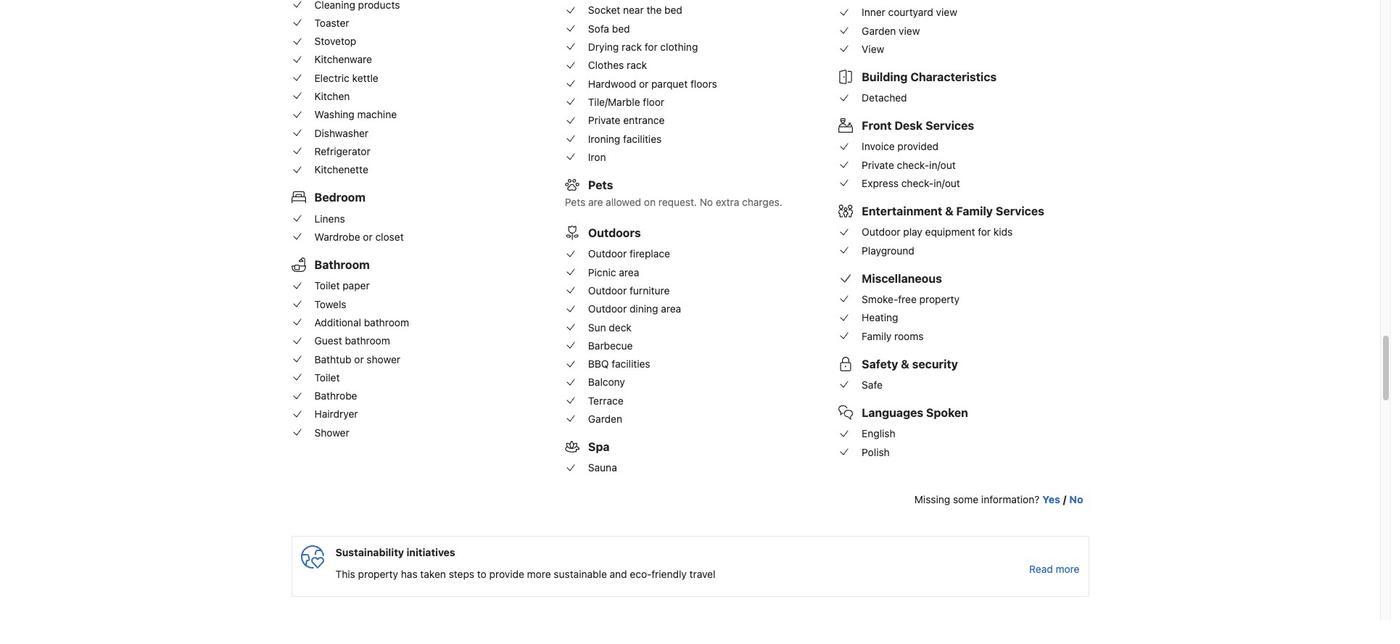 Task type: vqa. For each thing, say whether or not it's contained in the screenshot.
off in the From Us$50.02 Us$62.53 20% Off
no



Task type: locate. For each thing, give the bounding box(es) containing it.
picnic
[[588, 266, 617, 278]]

wardrobe
[[315, 231, 360, 243]]

0 vertical spatial check-
[[897, 159, 930, 171]]

smoke-
[[862, 293, 899, 306]]

are
[[589, 196, 603, 208]]

bathroom
[[315, 258, 370, 271]]

closet
[[376, 231, 404, 243]]

1 horizontal spatial for
[[978, 226, 991, 238]]

0 vertical spatial garden
[[862, 24, 897, 37]]

outdoor up sun deck
[[588, 303, 627, 315]]

toilet paper
[[315, 280, 370, 292]]

1 vertical spatial no
[[1070, 494, 1084, 506]]

1 vertical spatial facilities
[[612, 358, 651, 370]]

area down outdoor fireplace
[[619, 266, 640, 278]]

check- down the private check-in/out
[[902, 177, 934, 189]]

no for /
[[1070, 494, 1084, 506]]

garden down inner
[[862, 24, 897, 37]]

1 vertical spatial check-
[[902, 177, 934, 189]]

polish
[[862, 446, 890, 458]]

1 vertical spatial rack
[[627, 59, 647, 71]]

family up equipment
[[957, 205, 994, 218]]

1 toilet from the top
[[315, 280, 340, 292]]

facilities for bbq facilities
[[612, 358, 651, 370]]

socket near the bed
[[588, 4, 683, 16]]

sauna
[[588, 462, 617, 474]]

dishwasher
[[315, 127, 369, 139]]

more right provide
[[527, 568, 551, 580]]

1 vertical spatial or
[[363, 231, 373, 243]]

1 vertical spatial garden
[[588, 413, 623, 425]]

facilities for ironing facilities
[[623, 133, 662, 145]]

rack for drying
[[622, 41, 642, 53]]

0 horizontal spatial more
[[527, 568, 551, 580]]

area right dining
[[661, 303, 682, 315]]

this
[[336, 568, 355, 580]]

electric
[[315, 72, 350, 84]]

0 horizontal spatial &
[[902, 358, 910, 371]]

floors
[[691, 77, 718, 90]]

no left extra
[[700, 196, 713, 208]]

1 horizontal spatial more
[[1056, 563, 1080, 576]]

1 vertical spatial private
[[862, 159, 895, 171]]

0 vertical spatial toilet
[[315, 280, 340, 292]]

private down invoice
[[862, 159, 895, 171]]

near
[[623, 4, 644, 16]]

0 vertical spatial in/out
[[930, 159, 956, 171]]

view down inner courtyard view
[[899, 24, 921, 37]]

0 vertical spatial bed
[[665, 4, 683, 16]]

1 horizontal spatial pets
[[588, 179, 613, 192]]

pets for pets
[[588, 179, 613, 192]]

private
[[588, 114, 621, 127], [862, 159, 895, 171]]

washing machine
[[315, 108, 397, 121]]

safe
[[862, 379, 883, 391]]

0 horizontal spatial family
[[862, 330, 892, 342]]

0 vertical spatial for
[[645, 41, 658, 53]]

bathroom for guest bathroom
[[345, 335, 390, 347]]

rack up clothes rack
[[622, 41, 642, 53]]

0 vertical spatial family
[[957, 205, 994, 218]]

furniture
[[630, 284, 670, 297]]

english
[[862, 428, 896, 440]]

iron
[[588, 151, 606, 163]]

pets for pets are allowed on request. no extra charges.
[[565, 196, 586, 208]]

0 vertical spatial or
[[639, 77, 649, 90]]

in/out for express check-in/out
[[934, 177, 961, 189]]

or left closet
[[363, 231, 373, 243]]

property right free
[[920, 293, 960, 306]]

for
[[645, 41, 658, 53], [978, 226, 991, 238]]

no for request.
[[700, 196, 713, 208]]

toilet up the "towels"
[[315, 280, 340, 292]]

entrance
[[624, 114, 665, 127]]

/
[[1064, 494, 1067, 506]]

additional
[[315, 316, 361, 329]]

toilet for toilet
[[315, 371, 340, 384]]

2 vertical spatial or
[[354, 353, 364, 365]]

the
[[647, 4, 662, 16]]

no right the /
[[1070, 494, 1084, 506]]

parquet
[[652, 77, 688, 90]]

property down sustainability
[[358, 568, 398, 580]]

1 vertical spatial toilet
[[315, 371, 340, 384]]

kettle
[[352, 72, 379, 84]]

0 vertical spatial pets
[[588, 179, 613, 192]]

playground
[[862, 244, 915, 257]]

in/out for private check-in/out
[[930, 159, 956, 171]]

bed right the
[[665, 4, 683, 16]]

0 vertical spatial rack
[[622, 41, 642, 53]]

travel
[[690, 568, 716, 580]]

or down "guest bathroom"
[[354, 353, 364, 365]]

barbecue
[[588, 340, 633, 352]]

floor
[[643, 96, 665, 108]]

in/out
[[930, 159, 956, 171], [934, 177, 961, 189]]

bed down "near"
[[612, 22, 630, 35]]

0 horizontal spatial garden
[[588, 413, 623, 425]]

0 vertical spatial bathroom
[[364, 316, 409, 329]]

1 vertical spatial view
[[899, 24, 921, 37]]

sun deck
[[588, 321, 632, 334]]

additional bathroom
[[315, 316, 409, 329]]

toaster
[[315, 17, 349, 29]]

1 horizontal spatial family
[[957, 205, 994, 218]]

pets left are
[[565, 196, 586, 208]]

& right safety
[[902, 358, 910, 371]]

bed
[[665, 4, 683, 16], [612, 22, 630, 35]]

1 horizontal spatial &
[[946, 205, 954, 218]]

family rooms
[[862, 330, 924, 342]]

or
[[639, 77, 649, 90], [363, 231, 373, 243], [354, 353, 364, 365]]

kids
[[994, 226, 1013, 238]]

bathroom up shower
[[364, 316, 409, 329]]

0 vertical spatial services
[[926, 119, 975, 132]]

0 horizontal spatial private
[[588, 114, 621, 127]]

characteristics
[[911, 70, 997, 83]]

& up equipment
[[946, 205, 954, 218]]

wardrobe or closet
[[315, 231, 404, 243]]

check- up express check-in/out
[[897, 159, 930, 171]]

invoice provided
[[862, 140, 939, 153]]

1 horizontal spatial bed
[[665, 4, 683, 16]]

in/out down "provided"
[[930, 159, 956, 171]]

entertainment & family services
[[862, 205, 1045, 218]]

1 vertical spatial bed
[[612, 22, 630, 35]]

services up "provided"
[[926, 119, 975, 132]]

check-
[[897, 159, 930, 171], [902, 177, 934, 189]]

request.
[[659, 196, 697, 208]]

clothes
[[588, 59, 624, 71]]

family down heating
[[862, 330, 892, 342]]

0 horizontal spatial bed
[[612, 22, 630, 35]]

&
[[946, 205, 954, 218], [902, 358, 910, 371]]

1 vertical spatial area
[[661, 303, 682, 315]]

read more
[[1030, 563, 1080, 576]]

0 vertical spatial facilities
[[623, 133, 662, 145]]

garden down terrace
[[588, 413, 623, 425]]

0 horizontal spatial services
[[926, 119, 975, 132]]

and
[[610, 568, 628, 580]]

area
[[619, 266, 640, 278], [661, 303, 682, 315]]

0 horizontal spatial for
[[645, 41, 658, 53]]

bbq
[[588, 358, 609, 370]]

outdoor down picnic
[[588, 284, 627, 297]]

1 horizontal spatial private
[[862, 159, 895, 171]]

garden for garden view
[[862, 24, 897, 37]]

balcony
[[588, 376, 625, 389]]

for left kids
[[978, 226, 991, 238]]

outdoor dining area
[[588, 303, 682, 315]]

1 vertical spatial family
[[862, 330, 892, 342]]

linens
[[315, 212, 345, 225]]

rack down drying rack for clothing
[[627, 59, 647, 71]]

1 horizontal spatial no
[[1070, 494, 1084, 506]]

0 vertical spatial property
[[920, 293, 960, 306]]

drying rack for clothing
[[588, 41, 698, 53]]

missing
[[915, 494, 951, 506]]

2 toilet from the top
[[315, 371, 340, 384]]

pets are allowed on request. no extra charges.
[[565, 196, 783, 208]]

1 vertical spatial &
[[902, 358, 910, 371]]

1 horizontal spatial services
[[996, 205, 1045, 218]]

0 horizontal spatial area
[[619, 266, 640, 278]]

1 vertical spatial in/out
[[934, 177, 961, 189]]

0 horizontal spatial no
[[700, 196, 713, 208]]

outdoor up playground
[[862, 226, 901, 238]]

stovetop
[[315, 35, 357, 47]]

view right 'courtyard'
[[937, 6, 958, 18]]

facilities down barbecue
[[612, 358, 651, 370]]

1 vertical spatial for
[[978, 226, 991, 238]]

services up kids
[[996, 205, 1045, 218]]

garden for garden
[[588, 413, 623, 425]]

private for private check-in/out
[[862, 159, 895, 171]]

1 vertical spatial property
[[358, 568, 398, 580]]

0 horizontal spatial pets
[[565, 196, 586, 208]]

0 vertical spatial private
[[588, 114, 621, 127]]

1 horizontal spatial area
[[661, 303, 682, 315]]

facilities
[[623, 133, 662, 145], [612, 358, 651, 370]]

0 vertical spatial no
[[700, 196, 713, 208]]

in/out up entertainment & family services
[[934, 177, 961, 189]]

building
[[862, 70, 908, 83]]

allowed
[[606, 196, 642, 208]]

socket
[[588, 4, 621, 16]]

no
[[700, 196, 713, 208], [1070, 494, 1084, 506]]

pets up are
[[588, 179, 613, 192]]

toilet down bathtub
[[315, 371, 340, 384]]

1 vertical spatial pets
[[565, 196, 586, 208]]

private up ironing
[[588, 114, 621, 127]]

clothing
[[661, 41, 698, 53]]

for left clothing
[[645, 41, 658, 53]]

outdoor up picnic
[[588, 248, 627, 260]]

toilet
[[315, 280, 340, 292], [315, 371, 340, 384]]

more right read at the bottom right
[[1056, 563, 1080, 576]]

or up floor
[[639, 77, 649, 90]]

1 horizontal spatial view
[[937, 6, 958, 18]]

garden
[[862, 24, 897, 37], [588, 413, 623, 425]]

1 horizontal spatial garden
[[862, 24, 897, 37]]

express
[[862, 177, 899, 189]]

bathroom for additional bathroom
[[364, 316, 409, 329]]

outdoors
[[588, 226, 641, 239]]

facilities down entrance
[[623, 133, 662, 145]]

front
[[862, 119, 892, 132]]

0 vertical spatial &
[[946, 205, 954, 218]]

1 vertical spatial bathroom
[[345, 335, 390, 347]]

bathroom down additional bathroom on the left bottom of the page
[[345, 335, 390, 347]]



Task type: describe. For each thing, give the bounding box(es) containing it.
inner
[[862, 6, 886, 18]]

kitchenware
[[315, 53, 372, 66]]

terrace
[[588, 395, 624, 407]]

0 horizontal spatial view
[[899, 24, 921, 37]]

outdoor for outdoor furniture
[[588, 284, 627, 297]]

inner courtyard view
[[862, 6, 958, 18]]

guest bathroom
[[315, 335, 390, 347]]

express check-in/out
[[862, 177, 961, 189]]

1 vertical spatial services
[[996, 205, 1045, 218]]

picnic area
[[588, 266, 640, 278]]

electric kettle
[[315, 72, 379, 84]]

0 vertical spatial area
[[619, 266, 640, 278]]

& for entertainment
[[946, 205, 954, 218]]

this property has taken steps to provide more sustainable and eco-friendly travel
[[336, 568, 716, 580]]

desk
[[895, 119, 923, 132]]

drying
[[588, 41, 619, 53]]

yes button
[[1043, 493, 1061, 508]]

front desk services
[[862, 119, 975, 132]]

read more button
[[1030, 563, 1080, 577]]

entertainment
[[862, 205, 943, 218]]

private entrance
[[588, 114, 665, 127]]

or for wardrobe
[[363, 231, 373, 243]]

or for hardwood
[[639, 77, 649, 90]]

taken
[[421, 568, 446, 580]]

bedroom
[[315, 191, 366, 204]]

shower
[[315, 427, 350, 439]]

rooms
[[895, 330, 924, 342]]

free
[[899, 293, 917, 306]]

tile/marble
[[588, 96, 641, 108]]

& for safety
[[902, 358, 910, 371]]

invoice
[[862, 140, 895, 153]]

heating
[[862, 312, 899, 324]]

rack for clothes
[[627, 59, 647, 71]]

languages
[[862, 406, 924, 419]]

sustainability initiatives
[[336, 547, 456, 559]]

sofa
[[588, 22, 610, 35]]

check- for private
[[897, 159, 930, 171]]

provided
[[898, 140, 939, 153]]

miscellaneous
[[862, 272, 943, 285]]

outdoor for outdoor dining area
[[588, 303, 627, 315]]

sofa bed
[[588, 22, 630, 35]]

fireplace
[[630, 248, 671, 260]]

check- for express
[[902, 177, 934, 189]]

deck
[[609, 321, 632, 334]]

outdoor for outdoor fireplace
[[588, 248, 627, 260]]

bathtub or shower
[[315, 353, 401, 365]]

initiatives
[[407, 547, 456, 559]]

ironing
[[588, 133, 621, 145]]

security
[[913, 358, 959, 371]]

1 horizontal spatial property
[[920, 293, 960, 306]]

tile/marble floor
[[588, 96, 665, 108]]

spoken
[[927, 406, 969, 419]]

languages spoken
[[862, 406, 969, 419]]

view
[[862, 43, 885, 55]]

smoke-free property
[[862, 293, 960, 306]]

to
[[477, 568, 487, 580]]

outdoor play equipment for kids
[[862, 226, 1013, 238]]

yes
[[1043, 494, 1061, 506]]

paper
[[343, 280, 370, 292]]

washing
[[315, 108, 355, 121]]

information?
[[982, 494, 1040, 506]]

guest
[[315, 335, 342, 347]]

charges.
[[742, 196, 783, 208]]

0 horizontal spatial property
[[358, 568, 398, 580]]

has
[[401, 568, 418, 580]]

kitchenette
[[315, 164, 369, 176]]

or for bathtub
[[354, 353, 364, 365]]

private for private entrance
[[588, 114, 621, 127]]

on
[[644, 196, 656, 208]]

towels
[[315, 298, 347, 310]]

bbq facilities
[[588, 358, 651, 370]]

sun
[[588, 321, 606, 334]]

0 vertical spatial view
[[937, 6, 958, 18]]

outdoor for outdoor play equipment for kids
[[862, 226, 901, 238]]

provide
[[490, 568, 525, 580]]

courtyard
[[889, 6, 934, 18]]

eco-
[[630, 568, 652, 580]]

kitchen
[[315, 90, 350, 102]]

private check-in/out
[[862, 159, 956, 171]]

missing some information? yes / no
[[915, 494, 1084, 506]]

ironing facilities
[[588, 133, 662, 145]]

more inside read more button
[[1056, 563, 1080, 576]]

detached
[[862, 92, 908, 104]]

clothes rack
[[588, 59, 647, 71]]

extra
[[716, 196, 740, 208]]

read
[[1030, 563, 1054, 576]]

safety
[[862, 358, 899, 371]]

toilet for toilet paper
[[315, 280, 340, 292]]

dining
[[630, 303, 659, 315]]

sustainability
[[336, 547, 404, 559]]

garden view
[[862, 24, 921, 37]]



